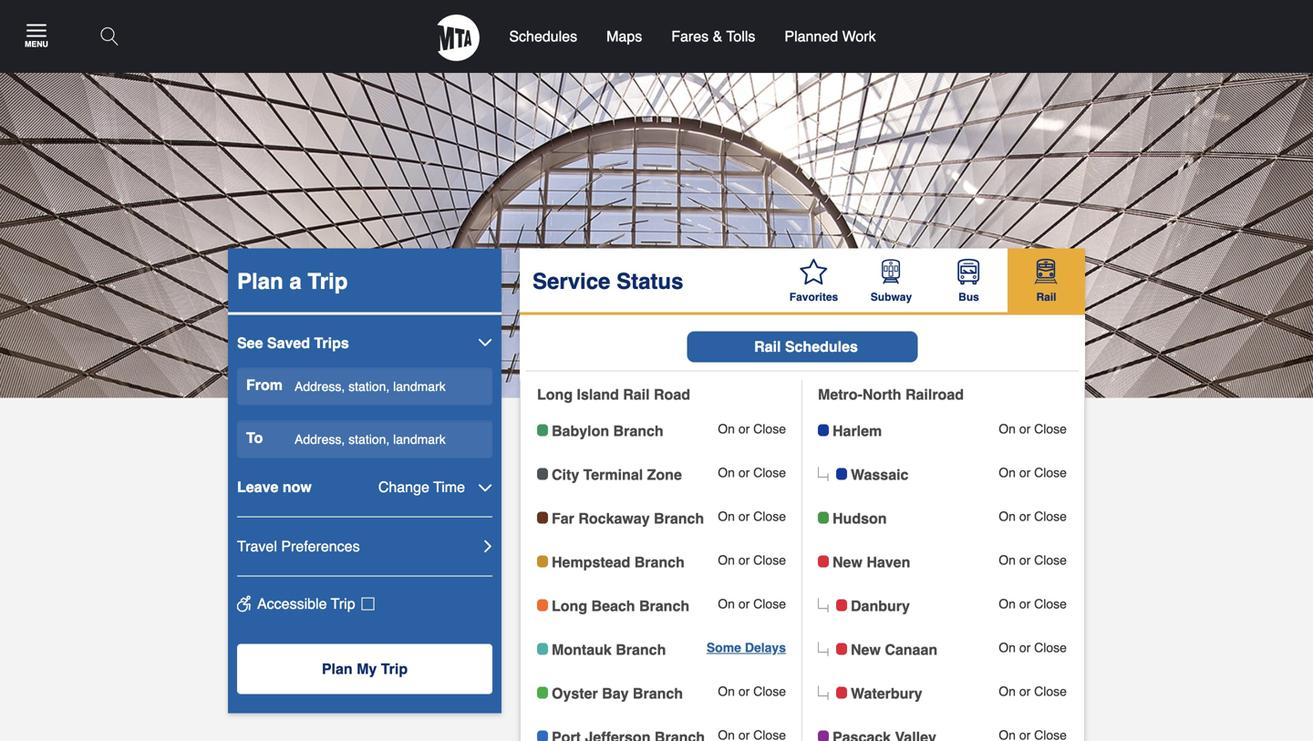 Task type: describe. For each thing, give the bounding box(es) containing it.
waterbury
[[851, 685, 923, 702]]

on or close link for babylon branch
[[718, 422, 787, 436]]

rail for rail
[[1037, 291, 1057, 304]]

close for oyster bay branch
[[754, 685, 787, 699]]

branch up the rail line long beach branch list item
[[635, 554, 685, 571]]

rail line new canaan list item
[[818, 641, 1068, 659]]

travel
[[237, 538, 277, 555]]

or for hudson
[[1020, 509, 1031, 524]]

new for new canaan
[[851, 642, 881, 659]]

now
[[283, 479, 312, 496]]

on or close link for danbury
[[999, 597, 1068, 612]]

bus
[[959, 291, 980, 304]]

rail line pascack valley list item
[[818, 729, 1068, 742]]

haven
[[867, 554, 911, 571]]

on or close link for harlem
[[999, 422, 1068, 436]]

rail line wassaic list item
[[818, 466, 1068, 484]]

branch inside list item
[[614, 423, 664, 440]]

see saved trips button
[[237, 312, 493, 354]]

oyster bay branch
[[552, 685, 683, 702]]

close for babylon branch
[[754, 422, 787, 436]]

on or close link for far rockaway branch
[[718, 509, 787, 524]]

on or close for new haven
[[999, 553, 1068, 568]]

on for oyster bay branch
[[718, 685, 735, 699]]

work
[[843, 28, 877, 45]]

long beach branch
[[552, 598, 690, 615]]

on or close link for waterbury
[[999, 685, 1068, 699]]

navigation containing schedules
[[0, 0, 1314, 398]]

city terminal zone
[[552, 466, 682, 483]]

leave now
[[237, 479, 312, 496]]

babylon
[[552, 423, 610, 440]]

branch up rail line oyster bay branch list item
[[616, 642, 666, 659]]

my
[[357, 661, 377, 678]]

metro-north railroad
[[818, 386, 964, 403]]

maps link
[[592, 0, 657, 73]]

list for rail
[[537, 422, 787, 742]]

on or close for danbury
[[999, 597, 1068, 612]]

close for hudson
[[1035, 509, 1068, 524]]

on or close for waterbury
[[999, 685, 1068, 699]]

new canaan
[[851, 642, 938, 659]]

plan for plan my trip
[[322, 661, 353, 678]]

plan my trip link
[[237, 644, 493, 695]]

service status
[[533, 269, 684, 294]]

mta image
[[437, 15, 480, 61]]

rail line new haven list item
[[818, 553, 1068, 571]]

maps
[[607, 28, 643, 45]]

city
[[552, 466, 580, 483]]

on or close link for new haven
[[999, 553, 1068, 568]]

close for waterbury
[[1035, 685, 1068, 699]]

road
[[654, 386, 691, 403]]

rail line hudson list item
[[818, 509, 1068, 528]]

fares & tolls
[[672, 28, 756, 45]]

on or close for wassaic
[[999, 466, 1068, 480]]

or for danbury
[[1020, 597, 1031, 612]]

on for far rockaway branch
[[718, 509, 735, 524]]

planned
[[785, 28, 839, 45]]

rail line port jefferson branch list item
[[537, 729, 787, 742]]

from
[[246, 377, 283, 393]]

or for wassaic
[[1020, 466, 1031, 480]]

hempstead
[[552, 554, 631, 571]]

or for new haven
[[1020, 553, 1031, 568]]

favorites link
[[776, 248, 853, 312]]

change time
[[378, 479, 465, 496]]

rail line hempstead branch list item
[[537, 553, 787, 571]]

harlem
[[833, 423, 883, 440]]

rail for rail schedules
[[755, 338, 781, 355]]

rail schedules
[[755, 338, 859, 355]]

on or close link for wassaic
[[999, 466, 1068, 480]]

hempstead branch
[[552, 554, 685, 571]]

montauk
[[552, 642, 612, 659]]

see
[[237, 335, 263, 352]]

rail line harlem list item
[[818, 422, 1068, 440]]

on or close link for oyster bay branch
[[718, 685, 787, 699]]

subway link
[[853, 248, 931, 312]]

rockaway
[[579, 510, 650, 527]]

bay
[[602, 685, 629, 702]]

close for wassaic
[[1035, 466, 1068, 480]]

terminal
[[584, 466, 643, 483]]

subway
[[871, 291, 913, 304]]

rail schedules link
[[688, 331, 918, 362]]

trip for plan a trip
[[308, 269, 348, 294]]

a
[[290, 269, 302, 294]]

far rockaway branch
[[552, 510, 705, 527]]

rail line far rockaway branch list item
[[537, 509, 787, 528]]

rail line oyster bay branch list item
[[537, 685, 787, 703]]

status
[[617, 269, 684, 294]]

on for harlem
[[999, 422, 1016, 436]]

on for danbury
[[999, 597, 1016, 612]]

on or close for hudson
[[999, 509, 1068, 524]]

on or close for hempstead branch
[[718, 553, 787, 568]]

metro-
[[818, 386, 863, 403]]

plan my trip
[[322, 661, 408, 678]]

new haven
[[833, 554, 911, 571]]

or for babylon branch
[[739, 422, 750, 436]]

on or close for babylon branch
[[718, 422, 787, 436]]

some delays link
[[707, 641, 787, 655]]

long island rail road
[[537, 386, 691, 403]]

tab list containing favorites
[[776, 248, 1086, 312]]

change
[[378, 479, 430, 496]]

or for far rockaway branch
[[739, 509, 750, 524]]

on for new canaan
[[999, 641, 1016, 655]]

favorites
[[790, 291, 839, 304]]

rail line waterbury list item
[[818, 685, 1068, 703]]

branch inside list item
[[654, 510, 705, 527]]

plan for plan a trip
[[237, 269, 283, 294]]

babylon branch
[[552, 423, 664, 440]]

rail line babylon branch list item
[[537, 422, 787, 440]]

on for waterbury
[[999, 685, 1016, 699]]

north
[[863, 386, 902, 403]]



Task type: vqa. For each thing, say whether or not it's contained in the screenshot.


Task type: locate. For each thing, give the bounding box(es) containing it.
0 vertical spatial new
[[833, 554, 863, 571]]

planned work link
[[770, 0, 891, 73]]

on or close inside rail line new haven list item
[[999, 553, 1068, 568]]

1 horizontal spatial schedules
[[785, 338, 859, 355]]

far
[[552, 510, 575, 527]]

rail down favorites link
[[755, 338, 781, 355]]

close inside rail line new canaan list item
[[1035, 641, 1068, 655]]

on or close link inside rail line harlem 'list item'
[[999, 422, 1068, 436]]

on or close for new canaan
[[999, 641, 1068, 655]]

railroad
[[906, 386, 964, 403]]

list for railroad
[[818, 422, 1068, 742]]

menu
[[25, 40, 48, 49]]

on for hempstead branch
[[718, 553, 735, 568]]

see saved trips
[[237, 335, 349, 352]]

schedules
[[509, 28, 578, 45], [785, 338, 859, 355]]

on or close link for hempstead branch
[[718, 553, 787, 568]]

close for new haven
[[1035, 553, 1068, 568]]

close for new canaan
[[1035, 641, 1068, 655]]

To search field
[[237, 421, 493, 458]]

montauk branch
[[552, 642, 666, 659]]

new
[[833, 554, 863, 571], [851, 642, 881, 659]]

on or close for city terminal zone
[[718, 466, 787, 480]]

on for new haven
[[999, 553, 1016, 568]]

long left "island"
[[537, 386, 573, 403]]

or inside 'rail line babylon branch' list item
[[739, 422, 750, 436]]

close for hempstead branch
[[754, 553, 787, 568]]

or inside rail line oyster bay branch list item
[[739, 685, 750, 699]]

schedules link
[[495, 0, 592, 73]]

region containing see saved trips
[[237, 312, 493, 695]]

schedules down favorites
[[785, 338, 859, 355]]

on or close inside rail line oyster bay branch list item
[[718, 685, 787, 699]]

close inside the rail line city terminal zone list item
[[754, 466, 787, 480]]

0 vertical spatial rail
[[1037, 291, 1057, 304]]

2 vertical spatial trip
[[381, 661, 408, 678]]

on inside rail line oyster bay branch list item
[[718, 685, 735, 699]]

on for hudson
[[999, 509, 1016, 524]]

on for city terminal zone
[[718, 466, 735, 480]]

on down rail line harlem 'list item'
[[999, 466, 1016, 480]]

plan left my
[[322, 661, 353, 678]]

list
[[537, 422, 787, 742], [818, 422, 1068, 742]]

0 horizontal spatial list
[[537, 422, 787, 742]]

danbury
[[851, 598, 911, 615]]

on up some
[[718, 597, 735, 612]]

new left haven
[[833, 554, 863, 571]]

close inside rail line oyster bay branch list item
[[754, 685, 787, 699]]

on inside the rail line long beach branch list item
[[718, 597, 735, 612]]

on or close inside rail line new canaan list item
[[999, 641, 1068, 655]]

fares
[[672, 28, 709, 45]]

trip right "a"
[[308, 269, 348, 294]]

1 list from the left
[[537, 422, 787, 742]]

trips
[[314, 335, 349, 352]]

island
[[577, 386, 619, 403]]

or inside rail line hudson list item
[[1020, 509, 1031, 524]]

on or close inside rail line harlem 'list item'
[[999, 422, 1068, 436]]

or for hempstead branch
[[739, 553, 750, 568]]

on or close inside the rail line city terminal zone list item
[[718, 466, 787, 480]]

on down rail line hudson list item
[[999, 553, 1016, 568]]

From search field
[[237, 368, 493, 405]]

saved
[[267, 335, 310, 352]]

bus link
[[931, 248, 1008, 312]]

on inside rail line hudson list item
[[999, 509, 1016, 524]]

on or close link inside rail line hempstead branch list item
[[718, 553, 787, 568]]

0 vertical spatial long
[[537, 386, 573, 403]]

or inside the rail line city terminal zone list item
[[739, 466, 750, 480]]

or for new canaan
[[1020, 641, 1031, 655]]

on or close link inside rail line far rockaway branch list item
[[718, 509, 787, 524]]

on or close link for city terminal zone
[[718, 466, 787, 480]]

on for long beach branch
[[718, 597, 735, 612]]

on or close link inside rail line wassaic list item
[[999, 466, 1068, 480]]

2 horizontal spatial rail
[[1037, 291, 1057, 304]]

on up the rail line city terminal zone list item
[[718, 422, 735, 436]]

some
[[707, 641, 742, 655]]

list containing harlem
[[818, 422, 1068, 742]]

rail
[[1037, 291, 1057, 304], [755, 338, 781, 355], [623, 386, 650, 403]]

on or close link inside rail line new canaan list item
[[999, 641, 1068, 655]]

new inside list item
[[833, 554, 863, 571]]

zone
[[647, 466, 682, 483]]

search image
[[101, 27, 118, 46]]

or for waterbury
[[1020, 685, 1031, 699]]

tab list
[[776, 248, 1086, 312]]

on inside rail line new canaan list item
[[999, 641, 1016, 655]]

close
[[754, 422, 787, 436], [1035, 422, 1068, 436], [754, 466, 787, 480], [1035, 466, 1068, 480], [754, 509, 787, 524], [1035, 509, 1068, 524], [754, 553, 787, 568], [1035, 553, 1068, 568], [754, 597, 787, 612], [1035, 597, 1068, 612], [1035, 641, 1068, 655], [754, 685, 787, 699], [1035, 685, 1068, 699]]

on or close for far rockaway branch
[[718, 509, 787, 524]]

plan inside plan my trip link
[[322, 661, 353, 678]]

branch down the long island rail road
[[614, 423, 664, 440]]

accessible trip
[[257, 596, 355, 612]]

on down rail line wassaic list item on the right
[[999, 509, 1016, 524]]

0 horizontal spatial rail
[[623, 386, 650, 403]]

on or close inside rail line hudson list item
[[999, 509, 1068, 524]]

hudson
[[833, 510, 887, 527]]

plan a trip
[[237, 269, 348, 294]]

beach
[[592, 598, 636, 615]]

close inside rail line far rockaway branch list item
[[754, 509, 787, 524]]

or for city terminal zone
[[739, 466, 750, 480]]

on down some
[[718, 685, 735, 699]]

2 vertical spatial rail
[[623, 386, 650, 403]]

trip
[[308, 269, 348, 294], [331, 596, 355, 612], [381, 661, 408, 678]]

on inside rail line new haven list item
[[999, 553, 1016, 568]]

trip right my
[[381, 661, 408, 678]]

on or close link inside rail line new haven list item
[[999, 553, 1068, 568]]

on down rail line new haven list item
[[999, 597, 1016, 612]]

on down "rail line danbury" list item
[[999, 641, 1016, 655]]

close inside rail line wassaic list item
[[1035, 466, 1068, 480]]

on inside rail line hempstead branch list item
[[718, 553, 735, 568]]

long for long beach branch
[[552, 598, 588, 615]]

long
[[537, 386, 573, 403], [552, 598, 588, 615]]

or inside rail line hempstead branch list item
[[739, 553, 750, 568]]

on or close link for long beach branch
[[718, 597, 787, 612]]

close for far rockaway branch
[[754, 509, 787, 524]]

or inside rail line far rockaway branch list item
[[739, 509, 750, 524]]

on down rail line far rockaway branch list item
[[718, 553, 735, 568]]

close for city terminal zone
[[754, 466, 787, 480]]

plan
[[237, 269, 283, 294], [322, 661, 353, 678]]

or inside the rail line long beach branch list item
[[739, 597, 750, 612]]

some delays
[[707, 641, 787, 655]]

close for harlem
[[1035, 422, 1068, 436]]

on or close link inside 'rail line babylon branch' list item
[[718, 422, 787, 436]]

on for babylon branch
[[718, 422, 735, 436]]

1 vertical spatial schedules
[[785, 338, 859, 355]]

time
[[434, 479, 465, 496]]

on or close link for hudson
[[999, 509, 1068, 524]]

rail left the 'road'
[[623, 386, 650, 403]]

planned work
[[785, 28, 877, 45]]

1 horizontal spatial plan
[[322, 661, 353, 678]]

close inside 'rail line babylon branch' list item
[[754, 422, 787, 436]]

oyster
[[552, 685, 598, 702]]

or inside rail line harlem 'list item'
[[1020, 422, 1031, 436]]

on down rail line new canaan list item
[[999, 685, 1016, 699]]

close inside rail line harlem 'list item'
[[1035, 422, 1068, 436]]

0 vertical spatial schedules
[[509, 28, 578, 45]]

on inside rail line far rockaway branch list item
[[718, 509, 735, 524]]

plan left "a"
[[237, 269, 283, 294]]

close inside rail line hempstead branch list item
[[754, 553, 787, 568]]

preferences
[[281, 538, 360, 555]]

on or close link inside the rail line long beach branch list item
[[718, 597, 787, 612]]

on or close link inside "rail line danbury" list item
[[999, 597, 1068, 612]]

1 horizontal spatial rail
[[755, 338, 781, 355]]

tolls
[[727, 28, 756, 45]]

to
[[246, 430, 263, 446]]

or inside rail line waterbury list item
[[1020, 685, 1031, 699]]

or for long beach branch
[[739, 597, 750, 612]]

0 vertical spatial trip
[[308, 269, 348, 294]]

travel preferences button
[[237, 536, 493, 577]]

or
[[739, 422, 750, 436], [1020, 422, 1031, 436], [739, 466, 750, 480], [1020, 466, 1031, 480], [739, 509, 750, 524], [1020, 509, 1031, 524], [739, 553, 750, 568], [1020, 553, 1031, 568], [739, 597, 750, 612], [1020, 597, 1031, 612], [1020, 641, 1031, 655], [739, 685, 750, 699], [1020, 685, 1031, 699]]

service
[[533, 269, 611, 294]]

branch up rail line port jefferson branch list item
[[633, 685, 683, 702]]

on
[[718, 422, 735, 436], [999, 422, 1016, 436], [718, 466, 735, 480], [999, 466, 1016, 480], [718, 509, 735, 524], [999, 509, 1016, 524], [718, 553, 735, 568], [999, 553, 1016, 568], [718, 597, 735, 612], [999, 597, 1016, 612], [999, 641, 1016, 655], [718, 685, 735, 699], [999, 685, 1016, 699]]

0 vertical spatial plan
[[237, 269, 283, 294]]

on or close inside rail line hempstead branch list item
[[718, 553, 787, 568]]

list containing babylon branch
[[537, 422, 787, 742]]

trip right accessible
[[331, 596, 355, 612]]

close inside "rail line danbury" list item
[[1035, 597, 1068, 612]]

or inside "rail line danbury" list item
[[1020, 597, 1031, 612]]

on or close inside rail line wassaic list item
[[999, 466, 1068, 480]]

rail right bus
[[1037, 291, 1057, 304]]

on inside "rail line danbury" list item
[[999, 597, 1016, 612]]

trip for plan my trip
[[381, 661, 408, 678]]

1 vertical spatial trip
[[331, 596, 355, 612]]

fares & tolls link
[[657, 0, 770, 73]]

on down the rail line city terminal zone list item
[[718, 509, 735, 524]]

schedules inside "navigation"
[[509, 28, 578, 45]]

region
[[237, 312, 493, 695]]

on or close inside "rail line danbury" list item
[[999, 597, 1068, 612]]

on or close inside rail line far rockaway branch list item
[[718, 509, 787, 524]]

or inside rail line new haven list item
[[1020, 553, 1031, 568]]

long left beach
[[552, 598, 588, 615]]

navigation
[[0, 0, 1314, 398]]

on or close inside rail line waterbury list item
[[999, 685, 1068, 699]]

schedules left maps
[[509, 28, 578, 45]]

1 horizontal spatial list
[[818, 422, 1068, 742]]

close inside rail line hudson list item
[[1035, 509, 1068, 524]]

leave
[[237, 479, 279, 496]]

long inside list item
[[552, 598, 588, 615]]

rail line montauk branch list item
[[537, 641, 787, 659]]

travel preferences
[[237, 538, 360, 555]]

on or close inside 'rail line babylon branch' list item
[[718, 422, 787, 436]]

new left the canaan
[[851, 642, 881, 659]]

delays
[[745, 641, 787, 655]]

rail line city terminal zone list item
[[537, 466, 787, 484]]

on or close for long beach branch
[[718, 597, 787, 612]]

1 vertical spatial plan
[[322, 661, 353, 678]]

or inside rail line new canaan list item
[[1020, 641, 1031, 655]]

on or close link inside rail line oyster bay branch list item
[[718, 685, 787, 699]]

branch down zone
[[654, 510, 705, 527]]

on or close link inside rail line hudson list item
[[999, 509, 1068, 524]]

or for harlem
[[1020, 422, 1031, 436]]

on or close link
[[718, 422, 787, 436], [999, 422, 1068, 436], [718, 466, 787, 480], [999, 466, 1068, 480], [718, 509, 787, 524], [999, 509, 1068, 524], [718, 553, 787, 568], [999, 553, 1068, 568], [718, 597, 787, 612], [999, 597, 1068, 612], [999, 641, 1068, 655], [718, 685, 787, 699], [999, 685, 1068, 699]]

1 vertical spatial long
[[552, 598, 588, 615]]

rail link
[[1008, 248, 1086, 312]]

branch
[[614, 423, 664, 440], [654, 510, 705, 527], [635, 554, 685, 571], [640, 598, 690, 615], [616, 642, 666, 659], [633, 685, 683, 702]]

canaan
[[885, 642, 938, 659]]

rail inside tab list
[[1037, 291, 1057, 304]]

on or close for harlem
[[999, 422, 1068, 436]]

close for danbury
[[1035, 597, 1068, 612]]

close inside the rail line long beach branch list item
[[754, 597, 787, 612]]

on or close link for new canaan
[[999, 641, 1068, 655]]

1 vertical spatial new
[[851, 642, 881, 659]]

on up rail line wassaic list item on the right
[[999, 422, 1016, 436]]

on or close link inside the rail line city terminal zone list item
[[718, 466, 787, 480]]

on inside 'rail line babylon branch' list item
[[718, 422, 735, 436]]

1 vertical spatial rail
[[755, 338, 781, 355]]

on or close for oyster bay branch
[[718, 685, 787, 699]]

on or close
[[718, 422, 787, 436], [999, 422, 1068, 436], [718, 466, 787, 480], [999, 466, 1068, 480], [718, 509, 787, 524], [999, 509, 1068, 524], [718, 553, 787, 568], [999, 553, 1068, 568], [718, 597, 787, 612], [999, 597, 1068, 612], [999, 641, 1068, 655], [718, 685, 787, 699], [999, 685, 1068, 699]]

on for wassaic
[[999, 466, 1016, 480]]

rail line long beach branch list item
[[537, 597, 787, 615]]

new inside list item
[[851, 642, 881, 659]]

on inside rail line waterbury list item
[[999, 685, 1016, 699]]

0 horizontal spatial schedules
[[509, 28, 578, 45]]

on inside rail line wassaic list item
[[999, 466, 1016, 480]]

on inside the rail line city terminal zone list item
[[718, 466, 735, 480]]

or for oyster bay branch
[[739, 685, 750, 699]]

wassaic
[[851, 466, 909, 483]]

close inside rail line new haven list item
[[1035, 553, 1068, 568]]

accessible
[[257, 596, 327, 612]]

long for long island rail road
[[537, 386, 573, 403]]

on right zone
[[718, 466, 735, 480]]

close inside rail line waterbury list item
[[1035, 685, 1068, 699]]

on inside rail line harlem 'list item'
[[999, 422, 1016, 436]]

&
[[713, 28, 723, 45]]

or inside rail line wassaic list item
[[1020, 466, 1031, 480]]

on or close inside the rail line long beach branch list item
[[718, 597, 787, 612]]

close for long beach branch
[[754, 597, 787, 612]]

0 horizontal spatial plan
[[237, 269, 283, 294]]

rail line danbury list item
[[818, 597, 1068, 615]]

2 list from the left
[[818, 422, 1068, 742]]

on or close link inside rail line waterbury list item
[[999, 685, 1068, 699]]

new for new haven
[[833, 554, 863, 571]]

branch up rail line montauk branch list item
[[640, 598, 690, 615]]



